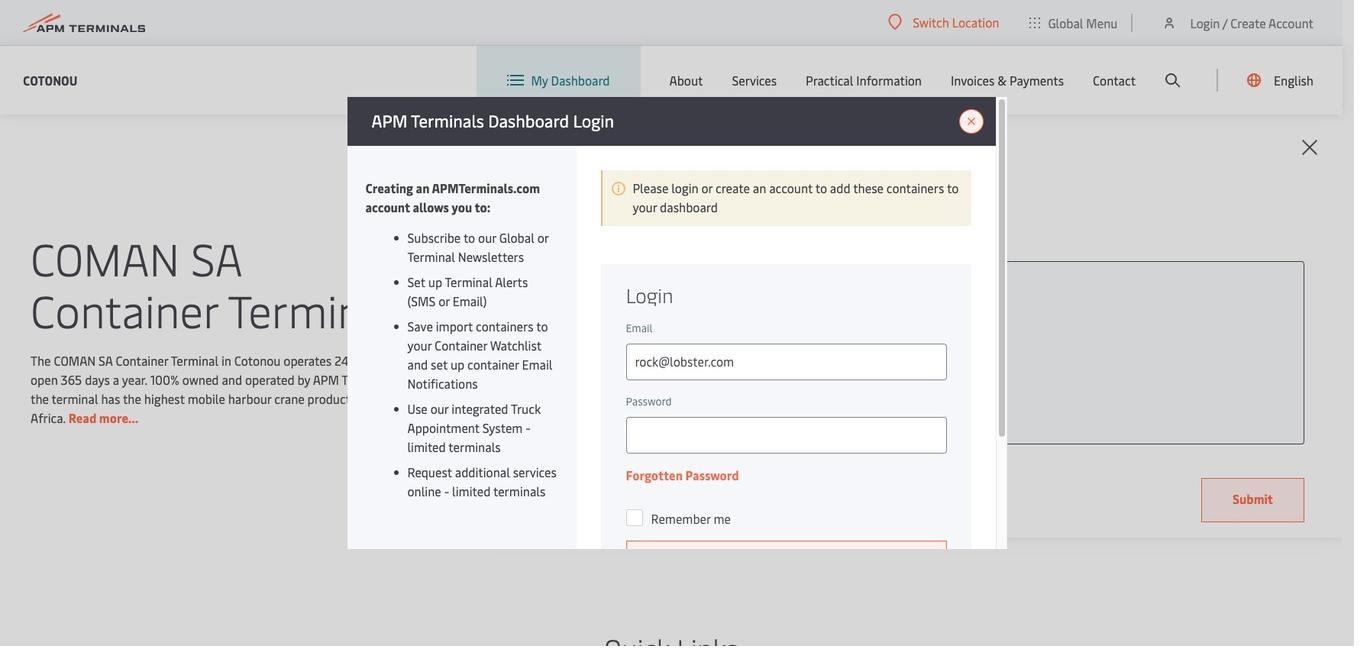 Task type: locate. For each thing, give the bounding box(es) containing it.
enter
[[555, 176, 584, 193]]

global left menu
[[1049, 14, 1084, 31]]

apmterminals.com
[[432, 179, 540, 196]]

1 horizontal spatial cotonou
[[234, 352, 281, 369]]

global
[[1049, 14, 1084, 31], [499, 229, 535, 246]]

switch location button
[[889, 14, 1000, 31]]

container for coman sa container terminal
[[31, 280, 218, 340]]

1 horizontal spatial up
[[451, 356, 465, 373]]

0 horizontal spatial global
[[499, 229, 535, 246]]

request additional services online - limited terminals
[[408, 464, 557, 500]]

terminal up operates
[[228, 280, 398, 340]]

terminals up additional
[[449, 438, 501, 455]]

services
[[513, 464, 557, 481]]

account inside "please login or create an account to add these containers to your dashboard"
[[769, 179, 813, 196]]

productivity
[[308, 390, 373, 407]]

additional
[[455, 464, 510, 481]]

1 vertical spatial login
[[573, 109, 614, 132]]

allows
[[413, 199, 449, 215]]

1 vertical spatial terminals
[[494, 483, 546, 500]]

up inside set up terminal alerts (sms or email)
[[428, 273, 442, 290]]

please login or create an account to add these containers to your dashboard
[[633, 179, 959, 215]]

and left is
[[363, 352, 383, 369]]

1 vertical spatial containers
[[476, 318, 534, 335]]

please
[[517, 176, 553, 193], [633, 179, 669, 196]]

0 vertical spatial our
[[478, 229, 496, 246]]

integrated
[[452, 400, 508, 417]]

read more...
[[69, 410, 138, 426]]

container up year.
[[116, 352, 168, 369]]

coman sa
[[54, 352, 113, 369]]

or right 0
[[538, 229, 549, 246]]

1 horizontal spatial your
[[633, 199, 657, 215]]

a
[[113, 371, 119, 388]]

terminal inside set up terminal alerts (sms or email)
[[445, 273, 493, 290]]

appointment
[[408, 419, 480, 436]]

container up coman sa
[[31, 280, 218, 340]]

account down 'availability'
[[769, 179, 813, 196]]

to up watchlist
[[536, 318, 548, 335]]

1 horizontal spatial the
[[873, 176, 893, 193]]

0 horizontal spatial our
[[431, 400, 449, 417]]

cotonou inside 'the coman sa container terminal in cotonou operates 24/7 and is open 365 days a year. 100% owned and operated by apm terminals, the terminal has the highest mobile harbour crane productivity in africa.'
[[234, 352, 281, 369]]

2 vertical spatial -
[[444, 483, 449, 500]]

container down "import"
[[435, 337, 487, 354]]

container
[[587, 176, 639, 193], [468, 356, 519, 373]]

0 horizontal spatial container
[[468, 356, 519, 373]]

the
[[873, 176, 893, 193], [31, 352, 51, 369]]

you
[[452, 199, 472, 215]]

operates
[[284, 352, 332, 369]]

0
[[517, 233, 523, 247]]

container for the coman sa container terminal in cotonou operates 24/7 and is open 365 days a year. 100% owned and operated by apm terminals, the terminal has the highest mobile harbour crane productivity in africa.
[[116, 352, 168, 369]]

to inside save import containers to your container watchlist and set up container email notifications
[[536, 318, 548, 335]]

global up the newsletters
[[499, 229, 535, 246]]

terminal down subscribe
[[408, 248, 455, 265]]

0 vertical spatial up
[[428, 273, 442, 290]]

container down watchlist
[[468, 356, 519, 373]]

dashboard
[[660, 199, 718, 215]]

1 vertical spatial up
[[451, 356, 465, 373]]

(maximum
[[747, 176, 805, 193]]

1 an from the left
[[416, 179, 430, 196]]

the down year.
[[123, 390, 141, 407]]

containers inside save import containers to your container watchlist and set up container email notifications
[[476, 318, 534, 335]]

read
[[69, 410, 96, 426]]

has
[[101, 390, 120, 407]]

the up open
[[31, 352, 51, 369]]

availability
[[731, 138, 831, 167]]

the left the "tags"
[[873, 176, 893, 193]]

1 vertical spatial global
[[499, 229, 535, 246]]

- down truck
[[526, 419, 531, 436]]

terminals down services
[[494, 483, 546, 500]]

request
[[408, 464, 452, 481]]

are
[[923, 176, 940, 193]]

to right are
[[947, 179, 959, 196]]

our up appointment
[[431, 400, 449, 417]]

please for please enter container or bill of lading ids (maximum 50 entries). the tags are re-editable.
[[517, 176, 553, 193]]

- right online
[[444, 483, 449, 500]]

0 horizontal spatial cotonou
[[23, 71, 77, 88]]

0 horizontal spatial your
[[408, 337, 432, 354]]

your down save
[[408, 337, 432, 354]]

0 vertical spatial apm
[[372, 109, 408, 132]]

of
[[676, 176, 688, 193]]

1 horizontal spatial global
[[1049, 14, 1084, 31]]

1 horizontal spatial -
[[526, 419, 531, 436]]

container inside save import containers to your container watchlist and set up container email notifications
[[468, 356, 519, 373]]

containers up watchlist
[[476, 318, 534, 335]]

terminal
[[408, 248, 455, 265], [445, 273, 493, 290], [228, 280, 398, 340], [171, 352, 219, 369]]

1 horizontal spatial apm
[[372, 109, 408, 132]]

login left /
[[1191, 14, 1220, 31]]

1 vertical spatial the
[[31, 352, 51, 369]]

1 horizontal spatial account
[[769, 179, 813, 196]]

or inside set up terminal alerts (sms or email)
[[439, 293, 450, 309]]

24/7
[[335, 352, 360, 369]]

0 vertical spatial login
[[1191, 14, 1220, 31]]

1 horizontal spatial limited
[[452, 483, 491, 500]]

0 horizontal spatial -
[[444, 483, 449, 500]]

1 vertical spatial our
[[431, 400, 449, 417]]

operated
[[245, 371, 295, 388]]

1 vertical spatial container
[[468, 356, 519, 373]]

or inside "please login or create an account to add these containers to your dashboard"
[[702, 179, 713, 196]]

2 an from the left
[[753, 179, 767, 196]]

1 horizontal spatial an
[[753, 179, 767, 196]]

our inside use our integrated truck appointment system - limited terminals
[[431, 400, 449, 417]]

0 horizontal spatial the
[[31, 352, 51, 369]]

1 vertical spatial apm
[[313, 371, 339, 388]]

apm left terminals
[[372, 109, 408, 132]]

1 horizontal spatial containers
[[887, 179, 945, 196]]

sa
[[191, 228, 241, 288]]

up
[[428, 273, 442, 290], [451, 356, 465, 373]]

container inside 'the coman sa container terminal in cotonou operates 24/7 and is open 365 days a year. 100% owned and operated by apm terminals, the terminal has the highest mobile harbour crane productivity in africa.'
[[116, 352, 168, 369]]

or right (sms
[[439, 293, 450, 309]]

login
[[672, 179, 699, 196]]

1 horizontal spatial our
[[478, 229, 496, 246]]

account down creating
[[366, 199, 410, 215]]

0 horizontal spatial limited
[[408, 438, 446, 455]]

0 horizontal spatial in
[[222, 352, 231, 369]]

login up &
[[573, 109, 614, 132]]

0 vertical spatial terminals
[[449, 438, 501, 455]]

container
[[31, 280, 218, 340], [435, 337, 487, 354], [116, 352, 168, 369]]

login
[[1191, 14, 1220, 31], [573, 109, 614, 132]]

1 vertical spatial limited
[[452, 483, 491, 500]]

1 vertical spatial cotonou
[[234, 352, 281, 369]]

0 vertical spatial your
[[633, 199, 657, 215]]

and
[[363, 352, 383, 369], [408, 356, 428, 373], [222, 371, 242, 388]]

containers right these
[[887, 179, 945, 196]]

set
[[408, 273, 425, 290]]

- up bill
[[647, 138, 656, 167]]

1 vertical spatial account
[[366, 199, 410, 215]]

(sms
[[408, 293, 436, 309]]

0 horizontal spatial account
[[366, 199, 410, 215]]

or right login
[[702, 179, 713, 196]]

clear
[[594, 233, 619, 247]]

terminal up email)
[[445, 273, 493, 290]]

highest
[[144, 390, 185, 407]]

- inside use our integrated truck appointment system - limited terminals
[[526, 419, 531, 436]]

in
[[222, 352, 231, 369], [376, 390, 386, 407]]

0 vertical spatial account
[[769, 179, 813, 196]]

up inside save import containers to your container watchlist and set up container email notifications
[[451, 356, 465, 373]]

terminal up owned
[[171, 352, 219, 369]]

to inside subscribe to our global or terminal newsletters
[[464, 229, 475, 246]]

2 the from the left
[[123, 390, 141, 407]]

in up the mobile on the left
[[222, 352, 231, 369]]

editable.
[[959, 176, 1007, 193]]

limited
[[408, 438, 446, 455], [452, 483, 491, 500]]

-
[[647, 138, 656, 167], [526, 419, 531, 436], [444, 483, 449, 500]]

global inside subscribe to our global or terminal newsletters
[[499, 229, 535, 246]]

0 horizontal spatial up
[[428, 273, 442, 290]]

apm inside 'the coman sa container terminal in cotonou operates 24/7 and is open 365 days a year. 100% owned and operated by apm terminals, the terminal has the highest mobile harbour crane productivity in africa.'
[[313, 371, 339, 388]]

an
[[416, 179, 430, 196], [753, 179, 767, 196]]

our up the newsletters
[[478, 229, 496, 246]]

limited down additional
[[452, 483, 491, 500]]

switch location
[[913, 14, 1000, 31]]

0 horizontal spatial containers
[[476, 318, 534, 335]]

and up harbour at the bottom left of page
[[222, 371, 242, 388]]

0 vertical spatial limited
[[408, 438, 446, 455]]

1 vertical spatial -
[[526, 419, 531, 436]]

coman
[[31, 228, 180, 288]]

2 horizontal spatial and
[[408, 356, 428, 373]]

0 horizontal spatial please
[[517, 176, 553, 193]]

0 vertical spatial -
[[647, 138, 656, 167]]

0 vertical spatial global
[[1049, 14, 1084, 31]]

apm right by
[[313, 371, 339, 388]]

1 horizontal spatial please
[[633, 179, 669, 196]]

to left add
[[816, 179, 827, 196]]

1 horizontal spatial in
[[376, 390, 386, 407]]

0 vertical spatial containers
[[887, 179, 945, 196]]

to up the newsletters
[[464, 229, 475, 246]]

0 vertical spatial container
[[587, 176, 639, 193]]

1 horizontal spatial the
[[123, 390, 141, 407]]

terminals,
[[342, 371, 397, 388]]

1 vertical spatial your
[[408, 337, 432, 354]]

limited inside request additional services online - limited terminals
[[452, 483, 491, 500]]

the
[[31, 390, 49, 407], [123, 390, 141, 407]]

please down track
[[517, 176, 553, 193]]

an right ids at the top
[[753, 179, 767, 196]]

your down bill
[[633, 199, 657, 215]]

please left of
[[633, 179, 669, 196]]

1 horizontal spatial login
[[1191, 14, 1220, 31]]

0 horizontal spatial the
[[31, 390, 49, 407]]

please inside "please login or create an account to add these containers to your dashboard"
[[633, 179, 669, 196]]

cotonou link
[[23, 71, 77, 90]]

login / create account
[[1191, 14, 1314, 31]]

container inside the coman sa container terminal
[[31, 280, 218, 340]]

in down the terminals,
[[376, 390, 386, 407]]

the down open
[[31, 390, 49, 407]]

an up "allows"
[[416, 179, 430, 196]]

bill
[[656, 176, 673, 193]]

save
[[408, 318, 433, 335]]

days
[[85, 371, 110, 388]]

and left set
[[408, 356, 428, 373]]

0 vertical spatial cotonou
[[23, 71, 77, 88]]

0 horizontal spatial an
[[416, 179, 430, 196]]

limited up request
[[408, 438, 446, 455]]

0 horizontal spatial apm
[[313, 371, 339, 388]]

container down trace
[[587, 176, 639, 193]]

tags
[[896, 176, 920, 193]]



Task type: describe. For each thing, give the bounding box(es) containing it.
mobile
[[188, 390, 225, 407]]

terminal inside subscribe to our global or terminal newsletters
[[408, 248, 455, 265]]

email)
[[453, 293, 487, 309]]

creating an apmterminals.com account allows you to:
[[366, 179, 540, 215]]

1 the from the left
[[31, 390, 49, 407]]

owned
[[182, 371, 219, 388]]

or left bill
[[642, 176, 653, 193]]

watchlist
[[490, 337, 542, 354]]

or inside subscribe to our global or terminal newsletters
[[538, 229, 549, 246]]

trace
[[592, 138, 642, 167]]

set
[[431, 356, 448, 373]]

year.
[[122, 371, 147, 388]]

crane
[[275, 390, 305, 407]]

track & trace - import availability
[[517, 138, 831, 167]]

please enter container or bill of lading ids (maximum 50 entries). the tags are re-editable.
[[517, 176, 1007, 193]]

terminal
[[52, 390, 98, 407]]

lading
[[691, 176, 724, 193]]

account inside the creating an apmterminals.com account allows you to:
[[366, 199, 410, 215]]

limited inside use our integrated truck appointment system - limited terminals
[[408, 438, 446, 455]]

account
[[1269, 14, 1314, 31]]

import
[[661, 138, 726, 167]]

these
[[854, 179, 884, 196]]

terminal inside the coman sa container terminal
[[228, 280, 398, 340]]

open
[[31, 371, 58, 388]]

0 vertical spatial the
[[873, 176, 893, 193]]

coman sa container terminal
[[31, 228, 398, 340]]

&
[[571, 138, 587, 167]]

email
[[522, 356, 553, 373]]

0 vertical spatial in
[[222, 352, 231, 369]]

newsletters
[[458, 248, 524, 265]]

by
[[298, 371, 310, 388]]

2 horizontal spatial -
[[647, 138, 656, 167]]

subscribe
[[408, 229, 461, 246]]

clear button
[[567, 228, 619, 251]]

read more... link
[[69, 410, 138, 426]]

and inside save import containers to your container watchlist and set up container email notifications
[[408, 356, 428, 373]]

1 horizontal spatial container
[[587, 176, 639, 193]]

online
[[408, 483, 441, 500]]

- inside request additional services online - limited terminals
[[444, 483, 449, 500]]

terminals
[[411, 109, 484, 132]]

subscribe to our global or terminal newsletters
[[408, 229, 549, 265]]

entries
[[526, 233, 560, 247]]

creating
[[366, 179, 413, 196]]

an inside the creating an apmterminals.com account allows you to:
[[416, 179, 430, 196]]

entries).
[[826, 176, 871, 193]]

dashboard
[[488, 109, 569, 132]]

import
[[436, 318, 473, 335]]

create
[[1231, 14, 1266, 31]]

terminal inside 'the coman sa container terminal in cotonou operates 24/7 and is open 365 days a year. 100% owned and operated by apm terminals, the terminal has the highest mobile harbour crane productivity in africa.'
[[171, 352, 219, 369]]

login / create account link
[[1162, 0, 1314, 45]]

365
[[61, 371, 82, 388]]

location
[[952, 14, 1000, 31]]

track
[[517, 138, 566, 167]]

0 horizontal spatial login
[[573, 109, 614, 132]]

0 horizontal spatial and
[[222, 371, 242, 388]]

1 vertical spatial in
[[376, 390, 386, 407]]

re-
[[943, 176, 959, 193]]

container inside save import containers to your container watchlist and set up container email notifications
[[435, 337, 487, 354]]

africa.
[[31, 410, 66, 426]]

terminals inside use our integrated truck appointment system - limited terminals
[[449, 438, 501, 455]]

login inside login / create account link
[[1191, 14, 1220, 31]]

your inside "please login or create an account to add these containers to your dashboard"
[[633, 199, 657, 215]]

truck
[[511, 400, 541, 417]]

an inside "please login or create an account to add these containers to your dashboard"
[[753, 179, 767, 196]]

global menu
[[1049, 14, 1118, 31]]

global inside button
[[1049, 14, 1084, 31]]

harbour
[[228, 390, 272, 407]]

is
[[386, 352, 395, 369]]

global menu button
[[1015, 0, 1133, 45]]

the inside 'the coman sa container terminal in cotonou operates 24/7 and is open 365 days a year. 100% owned and operated by apm terminals, the terminal has the highest mobile harbour crane productivity in africa.'
[[31, 352, 51, 369]]

/
[[1223, 14, 1228, 31]]

menu
[[1087, 14, 1118, 31]]

to:
[[475, 199, 491, 215]]

close image
[[959, 109, 984, 134]]

switch
[[913, 14, 950, 31]]

50
[[808, 176, 823, 193]]

0 entries
[[517, 233, 560, 247]]

1 horizontal spatial and
[[363, 352, 383, 369]]

ids
[[727, 176, 744, 193]]

use
[[408, 400, 428, 417]]

system
[[483, 419, 523, 436]]

notifications
[[408, 375, 478, 392]]

our inside subscribe to our global or terminal newsletters
[[478, 229, 496, 246]]

your inside save import containers to your container watchlist and set up container email notifications
[[408, 337, 432, 354]]

please for please login or create an account to add these containers to your dashboard
[[633, 179, 669, 196]]

use our integrated truck appointment system - limited terminals
[[408, 400, 541, 455]]

add
[[830, 179, 851, 196]]

save import containers to your container watchlist and set up container email notifications
[[408, 318, 553, 392]]

100%
[[150, 371, 179, 388]]

the coman sa container terminal in cotonou operates 24/7 and is open 365 days a year. 100% owned and operated by apm terminals, the terminal has the highest mobile harbour crane productivity in africa.
[[31, 352, 397, 426]]

containers inside "please login or create an account to add these containers to your dashboard"
[[887, 179, 945, 196]]

apm terminals dashboard login
[[372, 109, 614, 132]]

more...
[[99, 410, 138, 426]]

terminals inside request additional services online - limited terminals
[[494, 483, 546, 500]]

set up terminal alerts (sms or email)
[[408, 273, 528, 309]]

create
[[716, 179, 750, 196]]



Task type: vqa. For each thing, say whether or not it's contained in the screenshot.
the Cotonou inside The COMAN SA Container Terminal in Cotonou operates 24/7 and is open 365 days a year. 100% owned and operated by APM Terminals, the terminal has the highest mobile harbour crane productivity in Africa.
yes



